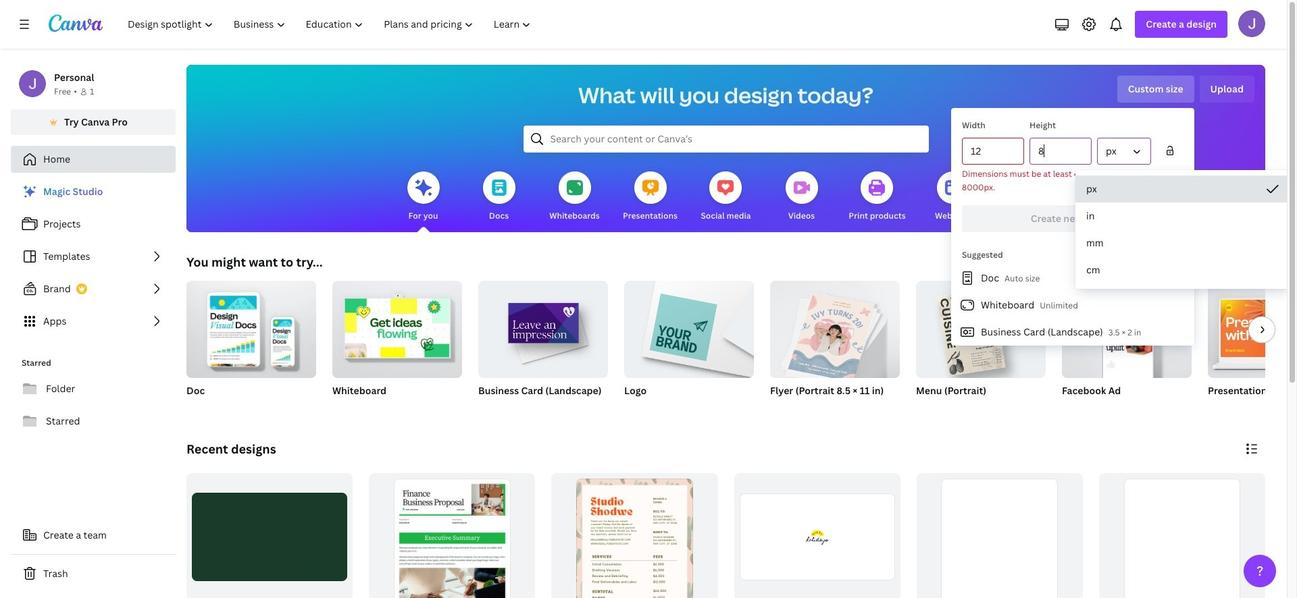 Task type: vqa. For each thing, say whether or not it's contained in the screenshot.
the right list
yes



Task type: locate. For each thing, give the bounding box(es) containing it.
3 option from the top
[[1076, 230, 1292, 257]]

jacob simon image
[[1239, 10, 1266, 37]]

alert
[[962, 168, 1184, 195]]

None number field
[[971, 139, 1016, 164], [1039, 139, 1083, 164], [971, 139, 1016, 164], [1039, 139, 1083, 164]]

None search field
[[523, 126, 929, 153]]

1 option from the top
[[1076, 176, 1292, 203]]

group
[[333, 276, 462, 415], [333, 276, 462, 378], [478, 276, 608, 415], [478, 276, 608, 378], [624, 276, 754, 415], [624, 276, 754, 378], [770, 276, 900, 415], [770, 276, 900, 383], [187, 281, 316, 415], [916, 281, 1046, 415], [916, 281, 1046, 378], [1062, 281, 1192, 415], [1062, 281, 1192, 378], [1208, 281, 1298, 415], [1208, 281, 1298, 378], [369, 474, 535, 599], [552, 474, 718, 599], [734, 474, 901, 599], [917, 474, 1083, 599], [1099, 474, 1266, 599]]

option
[[1076, 176, 1292, 203], [1076, 203, 1292, 230], [1076, 230, 1292, 257], [1076, 257, 1292, 284]]

Search search field
[[550, 126, 902, 152]]

list
[[11, 178, 176, 335], [952, 265, 1195, 346]]

1 horizontal spatial list
[[952, 265, 1195, 346]]

top level navigation element
[[119, 11, 543, 38]]



Task type: describe. For each thing, give the bounding box(es) containing it.
0 horizontal spatial list
[[11, 178, 176, 335]]

2 option from the top
[[1076, 203, 1292, 230]]

4 option from the top
[[1076, 257, 1292, 284]]

Units: px button
[[1098, 138, 1152, 165]]

units: px list box
[[1076, 176, 1292, 284]]



